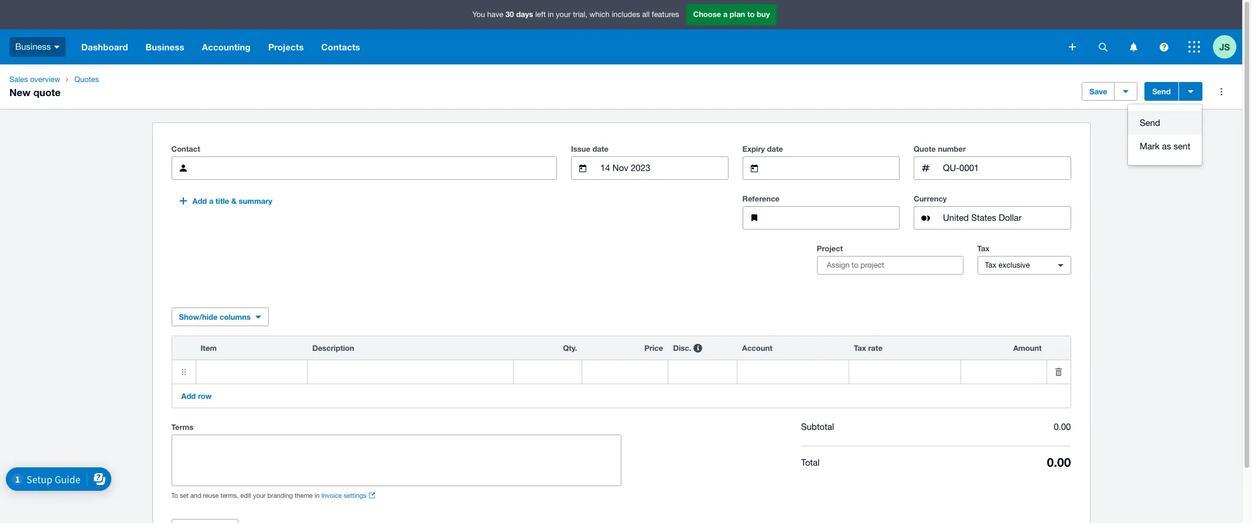 Task type: vqa. For each thing, say whether or not it's contained in the screenshot.
(+672) at the bottom left of page
no



Task type: describe. For each thing, give the bounding box(es) containing it.
add row button
[[174, 387, 219, 405]]

0.00 for total
[[1047, 455, 1071, 470]]

columns
[[220, 312, 251, 322]]

issue date
[[571, 144, 609, 154]]

Account field
[[738, 360, 849, 384]]

choose
[[693, 10, 721, 19]]

save button
[[1082, 82, 1115, 101]]

a for choose
[[724, 10, 728, 19]]

0 vertical spatial send
[[1153, 87, 1171, 96]]

Disc. field
[[669, 360, 737, 384]]

tax for tax exclusive
[[985, 261, 997, 270]]

quote number
[[914, 144, 966, 154]]

mark
[[1140, 141, 1160, 151]]

buy
[[757, 10, 770, 19]]

terms,
[[221, 492, 239, 499]]

left
[[536, 10, 546, 19]]

add for add row
[[181, 391, 196, 401]]

your for days
[[556, 10, 571, 19]]

plan
[[730, 10, 746, 19]]

2 horizontal spatial svg image
[[1160, 42, 1169, 51]]

quotes link
[[70, 74, 104, 86]]

2 horizontal spatial svg image
[[1189, 41, 1201, 53]]

trial,
[[573, 10, 588, 19]]

add a title & summary button
[[171, 192, 279, 210]]

Qty. field
[[514, 360, 582, 384]]

new quote
[[9, 86, 61, 98]]

sent
[[1174, 141, 1191, 151]]

date for expiry date
[[767, 144, 783, 154]]

line items element
[[171, 336, 1071, 408]]

row
[[198, 391, 212, 401]]

as
[[1163, 141, 1172, 151]]

days
[[516, 10, 533, 19]]

Expiry date field
[[771, 157, 899, 179]]

rate
[[869, 343, 883, 353]]

group containing send
[[1129, 104, 1203, 165]]

reference
[[743, 194, 780, 203]]

choose a plan to buy
[[693, 10, 770, 19]]

subtotal
[[801, 422, 834, 432]]

Description text field
[[308, 360, 513, 384]]

&
[[231, 196, 237, 206]]

30
[[506, 10, 514, 19]]

features
[[652, 10, 679, 19]]

to set and reuse terms, edit your branding theme in invoice settings
[[171, 492, 367, 499]]

1 horizontal spatial svg image
[[1099, 42, 1108, 51]]

item
[[201, 343, 217, 353]]

0.00 for subtotal
[[1054, 422, 1071, 432]]

currency
[[914, 194, 947, 203]]

overflow menu image
[[1210, 80, 1233, 103]]

sales overview
[[9, 75, 60, 84]]

Terms text field
[[172, 435, 621, 486]]

overview
[[30, 75, 60, 84]]

Quote number text field
[[942, 157, 1071, 179]]

new
[[9, 86, 31, 98]]

summary
[[239, 196, 272, 206]]

settings
[[344, 492, 367, 499]]

in inside you have 30 days left in your trial, which includes all features
[[548, 10, 554, 19]]

quote
[[914, 144, 936, 154]]

sales
[[9, 75, 28, 84]]

to
[[748, 10, 755, 19]]

remove row image
[[1047, 360, 1071, 384]]

Currency field
[[942, 207, 1071, 229]]

quote
[[33, 86, 61, 98]]

invoice
[[321, 492, 342, 499]]

project
[[817, 244, 843, 253]]

tax for tax rate
[[854, 343, 866, 353]]

contacts button
[[313, 29, 369, 64]]

reuse
[[203, 492, 219, 499]]

show/hide columns button
[[171, 308, 269, 326]]

1 horizontal spatial svg image
[[1130, 42, 1138, 51]]

1 vertical spatial send button
[[1129, 111, 1203, 135]]

send inside list box
[[1140, 118, 1161, 128]]

Item field
[[196, 360, 307, 384]]

theme
[[295, 492, 313, 499]]

accounting button
[[193, 29, 260, 64]]

tax exclusive button
[[978, 256, 1071, 275]]

account
[[742, 343, 773, 353]]

svg image inside business popup button
[[54, 46, 60, 48]]

amount
[[1014, 343, 1042, 353]]

mark as sent
[[1140, 141, 1191, 151]]

all
[[642, 10, 650, 19]]

contacts
[[321, 42, 360, 52]]

total
[[801, 458, 820, 468]]



Task type: locate. For each thing, give the bounding box(es) containing it.
0 horizontal spatial a
[[209, 196, 214, 206]]

includes
[[612, 10, 640, 19]]

your right edit
[[253, 492, 266, 499]]

set
[[180, 492, 189, 499]]

your for reuse
[[253, 492, 266, 499]]

0 horizontal spatial date
[[593, 144, 609, 154]]

sales overview link
[[5, 74, 65, 86]]

1 vertical spatial your
[[253, 492, 266, 499]]

navigation inside banner
[[73, 29, 1061, 64]]

business button
[[137, 29, 193, 64]]

1 horizontal spatial date
[[767, 144, 783, 154]]

Contact field
[[200, 157, 557, 179]]

expiry date
[[743, 144, 783, 154]]

business inside business dropdown button
[[146, 42, 184, 52]]

have
[[487, 10, 504, 19]]

tax inside popup button
[[985, 261, 997, 270]]

Tax rate field
[[850, 360, 961, 384]]

0 vertical spatial a
[[724, 10, 728, 19]]

Project field
[[818, 255, 963, 275]]

a left title
[[209, 196, 214, 206]]

mark as sent button
[[1129, 135, 1203, 158]]

your
[[556, 10, 571, 19], [253, 492, 266, 499]]

add row
[[181, 391, 212, 401]]

title
[[216, 196, 229, 206]]

number
[[938, 144, 966, 154]]

dashboard
[[81, 42, 128, 52]]

1 horizontal spatial a
[[724, 10, 728, 19]]

Price field
[[583, 360, 668, 384]]

1 vertical spatial send
[[1140, 118, 1161, 128]]

disc.
[[673, 343, 692, 353]]

tax for tax
[[978, 244, 990, 253]]

branding
[[268, 492, 293, 499]]

projects button
[[260, 29, 313, 64]]

js
[[1220, 41, 1231, 52]]

1 vertical spatial add
[[181, 391, 196, 401]]

price
[[645, 343, 663, 353]]

0 horizontal spatial your
[[253, 492, 266, 499]]

accounting
[[202, 42, 251, 52]]

1 vertical spatial in
[[315, 492, 320, 499]]

date
[[593, 144, 609, 154], [767, 144, 783, 154]]

0 horizontal spatial in
[[315, 492, 320, 499]]

list box
[[1129, 104, 1203, 165]]

1 vertical spatial tax
[[985, 261, 997, 270]]

your inside you have 30 days left in your trial, which includes all features
[[556, 10, 571, 19]]

qty.
[[563, 343, 577, 353]]

list box containing send
[[1129, 104, 1203, 165]]

0 horizontal spatial business
[[15, 41, 51, 51]]

send up 'mark'
[[1140, 118, 1161, 128]]

tax
[[978, 244, 990, 253], [985, 261, 997, 270], [854, 343, 866, 353]]

send up mark as sent
[[1153, 87, 1171, 96]]

1 vertical spatial 0.00
[[1047, 455, 1071, 470]]

svg image
[[1099, 42, 1108, 51], [1160, 42, 1169, 51], [54, 46, 60, 48]]

0.00
[[1054, 422, 1071, 432], [1047, 455, 1071, 470]]

add for add a title & summary
[[192, 196, 207, 206]]

0 vertical spatial tax
[[978, 244, 990, 253]]

add inside button
[[192, 196, 207, 206]]

Issue date field
[[599, 157, 728, 179]]

0 vertical spatial add
[[192, 196, 207, 206]]

0 horizontal spatial svg image
[[1069, 43, 1076, 50]]

svg image
[[1189, 41, 1201, 53], [1130, 42, 1138, 51], [1069, 43, 1076, 50]]

2 vertical spatial tax
[[854, 343, 866, 353]]

0 vertical spatial send button
[[1145, 82, 1179, 101]]

0 vertical spatial 0.00
[[1054, 422, 1071, 432]]

date for issue date
[[593, 144, 609, 154]]

date right 'issue'
[[593, 144, 609, 154]]

date right 'expiry'
[[767, 144, 783, 154]]

add left row
[[181, 391, 196, 401]]

business button
[[0, 29, 73, 64]]

you have 30 days left in your trial, which includes all features
[[473, 10, 679, 19]]

you
[[473, 10, 485, 19]]

quotes
[[74, 75, 99, 84]]

a for add
[[209, 196, 214, 206]]

to
[[171, 492, 178, 499]]

and
[[190, 492, 201, 499]]

tax left the exclusive
[[985, 261, 997, 270]]

2 date from the left
[[767, 144, 783, 154]]

business inside business popup button
[[15, 41, 51, 51]]

drag handle image
[[172, 360, 195, 384]]

projects
[[268, 42, 304, 52]]

Amount field
[[961, 360, 1047, 384]]

navigation containing dashboard
[[73, 29, 1061, 64]]

Reference text field
[[771, 207, 899, 229]]

0 vertical spatial in
[[548, 10, 554, 19]]

1 horizontal spatial business
[[146, 42, 184, 52]]

issue
[[571, 144, 591, 154]]

tax left rate
[[854, 343, 866, 353]]

1 horizontal spatial in
[[548, 10, 554, 19]]

contact
[[171, 144, 200, 154]]

invoice settings link
[[321, 491, 376, 500]]

js button
[[1214, 29, 1243, 64]]

group
[[1129, 104, 1203, 165]]

1 date from the left
[[593, 144, 609, 154]]

a
[[724, 10, 728, 19], [209, 196, 214, 206]]

a inside button
[[209, 196, 214, 206]]

add
[[192, 196, 207, 206], [181, 391, 196, 401]]

1 horizontal spatial your
[[556, 10, 571, 19]]

expiry
[[743, 144, 765, 154]]

edit
[[241, 492, 251, 499]]

1 vertical spatial a
[[209, 196, 214, 206]]

0 horizontal spatial svg image
[[54, 46, 60, 48]]

navigation
[[73, 29, 1061, 64]]

terms
[[171, 422, 194, 432]]

tax exclusive
[[985, 261, 1030, 270]]

show/hide
[[179, 312, 218, 322]]

in right 'left' in the top of the page
[[548, 10, 554, 19]]

tax rate
[[854, 343, 883, 353]]

tax inside line items element
[[854, 343, 866, 353]]

description
[[312, 343, 354, 353]]

tax up tax exclusive
[[978, 244, 990, 253]]

add inside 'button'
[[181, 391, 196, 401]]

save
[[1090, 87, 1108, 96]]

which
[[590, 10, 610, 19]]

exclusive
[[999, 261, 1030, 270]]

add left title
[[192, 196, 207, 206]]

dashboard link
[[73, 29, 137, 64]]

banner
[[0, 0, 1243, 64]]

add a title & summary
[[192, 196, 272, 206]]

business
[[15, 41, 51, 51], [146, 42, 184, 52]]

banner containing js
[[0, 0, 1243, 64]]

your left trial,
[[556, 10, 571, 19]]

0 vertical spatial your
[[556, 10, 571, 19]]

send
[[1153, 87, 1171, 96], [1140, 118, 1161, 128]]

in right theme
[[315, 492, 320, 499]]

a left the 'plan'
[[724, 10, 728, 19]]

show/hide columns
[[179, 312, 251, 322]]



